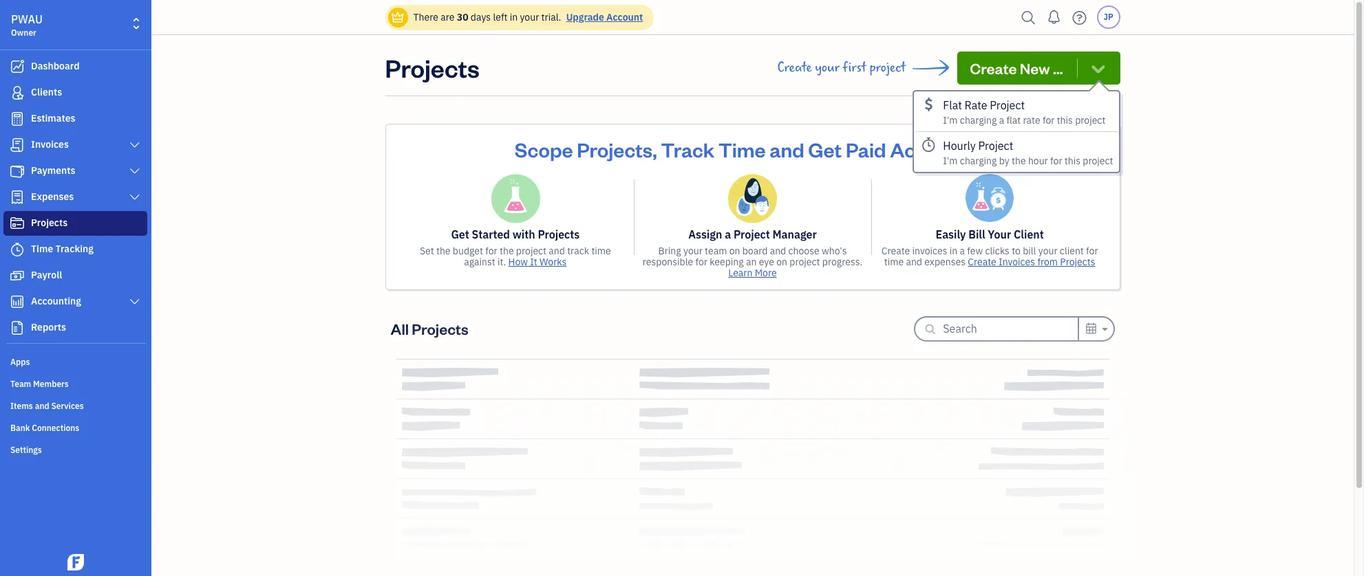 Task type: locate. For each thing, give the bounding box(es) containing it.
create invoices in a few clicks to bill your client for time and expenses
[[882, 245, 1098, 268]]

project up close image at the right top of page
[[1075, 114, 1106, 127]]

the right by
[[1012, 155, 1026, 167]]

and
[[770, 136, 805, 162], [549, 245, 565, 257], [770, 245, 786, 257], [906, 256, 923, 268], [35, 401, 49, 412]]

project inside hourly project i'm charging by the hour for this project
[[1083, 155, 1114, 167]]

0 vertical spatial invoices
[[31, 138, 69, 151]]

project inside flat rate project i'm charging a flat rate for this project
[[990, 98, 1025, 112]]

and inside main element
[[35, 401, 49, 412]]

all projects
[[391, 319, 469, 339]]

upgrade
[[566, 11, 604, 23]]

project down manager
[[790, 256, 820, 268]]

time inside main element
[[31, 243, 53, 255]]

1 horizontal spatial in
[[950, 245, 958, 257]]

i'm down flat
[[943, 114, 958, 127]]

on right "team"
[[730, 245, 740, 257]]

1 vertical spatial project
[[979, 139, 1014, 153]]

and right 'items'
[[35, 401, 49, 412]]

time
[[719, 136, 766, 162], [31, 243, 53, 255]]

chevron large down image inside "accounting" link
[[128, 297, 141, 308]]

get
[[808, 136, 842, 162], [451, 228, 469, 242]]

easily bill your client
[[936, 228, 1044, 242]]

time tracking
[[31, 243, 94, 255]]

project inside flat rate project i'm charging a flat rate for this project
[[1075, 114, 1106, 127]]

projects inside projects link
[[31, 217, 68, 229]]

invoices
[[31, 138, 69, 151], [999, 256, 1035, 268]]

works
[[540, 256, 567, 268]]

and inside assign a project manager bring your team on board and choose who's responsible for keeping an eye on project progress. learn more
[[770, 245, 786, 257]]

project up by
[[979, 139, 1014, 153]]

2 horizontal spatial the
[[1012, 155, 1026, 167]]

0 horizontal spatial in
[[510, 11, 518, 23]]

time right track in the left top of the page
[[592, 245, 611, 257]]

project down close image at the right top of page
[[1083, 155, 1114, 167]]

0 horizontal spatial a
[[725, 228, 731, 242]]

services
[[51, 401, 84, 412]]

2 vertical spatial chevron large down image
[[128, 297, 141, 308]]

and up assign a project manager image
[[770, 136, 805, 162]]

payments link
[[3, 159, 147, 184]]

time up assign a project manager image
[[719, 136, 766, 162]]

create down bill
[[968, 256, 997, 268]]

in right left
[[510, 11, 518, 23]]

1 vertical spatial i'm
[[943, 155, 958, 167]]

your
[[520, 11, 539, 23], [815, 60, 840, 76], [684, 245, 703, 257], [1039, 245, 1058, 257]]

3 chevron large down image from the top
[[128, 297, 141, 308]]

for right client
[[1086, 245, 1098, 257]]

on right eye
[[777, 256, 788, 268]]

create for create invoices from projects
[[968, 256, 997, 268]]

1 vertical spatial invoices
[[999, 256, 1035, 268]]

in
[[510, 11, 518, 23], [950, 245, 958, 257]]

create left the first on the right of the page
[[778, 60, 812, 76]]

0 horizontal spatial invoices
[[31, 138, 69, 151]]

new
[[1020, 59, 1050, 78]]

1 vertical spatial charging
[[960, 155, 997, 167]]

for right hour at the top right of page
[[1051, 155, 1063, 167]]

project inside assign a project manager bring your team on board and choose who's responsible for keeping an eye on project progress. learn more
[[790, 256, 820, 268]]

set the budget for the project and track time against it.
[[420, 245, 611, 268]]

expense image
[[9, 191, 25, 204]]

create for create your first project
[[778, 60, 812, 76]]

0 vertical spatial chevron large down image
[[128, 140, 141, 151]]

chevron large down image for payments
[[128, 166, 141, 177]]

your left the first on the right of the page
[[815, 60, 840, 76]]

timer image
[[9, 243, 25, 257]]

are
[[441, 11, 455, 23]]

search image
[[1018, 7, 1040, 28]]

for inside set the budget for the project and track time against it.
[[486, 245, 498, 257]]

1 horizontal spatial on
[[777, 256, 788, 268]]

1 vertical spatial chevron large down image
[[128, 166, 141, 177]]

0 vertical spatial project
[[990, 98, 1025, 112]]

main element
[[0, 0, 186, 577]]

1 horizontal spatial time
[[719, 136, 766, 162]]

board
[[743, 245, 768, 257]]

chevron large down image
[[128, 192, 141, 203]]

a up "team"
[[725, 228, 731, 242]]

client image
[[9, 86, 25, 100]]

Search text field
[[943, 318, 1078, 340]]

charging
[[960, 114, 997, 127], [960, 155, 997, 167]]

there are 30 days left in your trial. upgrade account
[[413, 11, 643, 23]]

project up the flat
[[990, 98, 1025, 112]]

assign a project manager bring your team on board and choose who's responsible for keeping an eye on project progress. learn more
[[643, 228, 863, 280]]

all
[[391, 319, 409, 339]]

charging down hourly
[[960, 155, 997, 167]]

0 vertical spatial this
[[1057, 114, 1073, 127]]

bill
[[969, 228, 986, 242]]

1 vertical spatial a
[[725, 228, 731, 242]]

0 vertical spatial a
[[999, 114, 1005, 127]]

connections
[[32, 423, 79, 434]]

and left track in the left top of the page
[[549, 245, 565, 257]]

hourly
[[943, 139, 976, 153]]

report image
[[9, 322, 25, 335]]

and inside set the budget for the project and track time against it.
[[549, 245, 565, 257]]

for inside flat rate project i'm charging a flat rate for this project
[[1043, 114, 1055, 127]]

it.
[[498, 256, 506, 268]]

get up budget
[[451, 228, 469, 242]]

for right rate
[[1043, 114, 1055, 127]]

hourly project i'm charging by the hour for this project
[[943, 139, 1114, 167]]

expenses link
[[3, 185, 147, 210]]

dashboard
[[31, 60, 80, 72]]

assign a project manager image
[[728, 174, 777, 224]]

reports
[[31, 322, 66, 334]]

0 vertical spatial get
[[808, 136, 842, 162]]

the right set
[[436, 245, 451, 257]]

2 charging from the top
[[960, 155, 997, 167]]

for left it.
[[486, 245, 498, 257]]

project down with
[[516, 245, 547, 257]]

accounting link
[[3, 290, 147, 315]]

invoices inside main element
[[31, 138, 69, 151]]

an
[[746, 256, 757, 268]]

on
[[730, 245, 740, 257], [777, 256, 788, 268]]

upgrade account link
[[564, 11, 643, 23]]

create inside 'create invoices in a few clicks to bill your client for time and expenses'
[[882, 245, 910, 257]]

time right timer image in the left top of the page
[[31, 243, 53, 255]]

this inside hourly project i'm charging by the hour for this project
[[1065, 155, 1081, 167]]

your right bill
[[1039, 245, 1058, 257]]

freshbooks image
[[65, 555, 87, 571]]

your down assign
[[684, 245, 703, 257]]

in down easily
[[950, 245, 958, 257]]

2 i'm from the top
[[943, 155, 958, 167]]

for left keeping
[[696, 256, 708, 268]]

charging down rate
[[960, 114, 997, 127]]

1 horizontal spatial a
[[960, 245, 965, 257]]

2 vertical spatial project
[[734, 228, 770, 242]]

create up rate
[[970, 59, 1017, 78]]

accurately
[[890, 136, 991, 162]]

this right rate
[[1057, 114, 1073, 127]]

a left few
[[960, 245, 965, 257]]

get left paid
[[808, 136, 842, 162]]

scope projects, track time and get paid accurately
[[515, 136, 991, 162]]

chevron large down image inside 'invoices' link
[[128, 140, 141, 151]]

0 horizontal spatial get
[[451, 228, 469, 242]]

create left invoices
[[882, 245, 910, 257]]

owner
[[11, 28, 36, 38]]

2 horizontal spatial a
[[999, 114, 1005, 127]]

create inside dropdown button
[[970, 59, 1017, 78]]

1 vertical spatial time
[[31, 243, 53, 255]]

team members link
[[3, 374, 147, 394]]

2 vertical spatial a
[[960, 245, 965, 257]]

project up board
[[734, 228, 770, 242]]

0 horizontal spatial time
[[592, 245, 611, 257]]

with
[[513, 228, 535, 242]]

project inside assign a project manager bring your team on board and choose who's responsible for keeping an eye on project progress. learn more
[[734, 228, 770, 242]]

1 chevron large down image from the top
[[128, 140, 141, 151]]

1 vertical spatial this
[[1065, 155, 1081, 167]]

a left the flat
[[999, 114, 1005, 127]]

team members
[[10, 379, 69, 390]]

team
[[705, 245, 727, 257]]

1 vertical spatial in
[[950, 245, 958, 257]]

clients
[[31, 86, 62, 98]]

apps
[[10, 357, 30, 368]]

and right board
[[770, 245, 786, 257]]

budget
[[453, 245, 483, 257]]

project inside hourly project i'm charging by the hour for this project
[[979, 139, 1014, 153]]

projects down expenses
[[31, 217, 68, 229]]

1 horizontal spatial time
[[885, 256, 904, 268]]

chevrondown image
[[1089, 59, 1108, 78]]

0 horizontal spatial the
[[436, 245, 451, 257]]

chevron large down image
[[128, 140, 141, 151], [128, 166, 141, 177], [128, 297, 141, 308]]

i'm
[[943, 114, 958, 127], [943, 155, 958, 167]]

1 charging from the top
[[960, 114, 997, 127]]

and left expenses in the top of the page
[[906, 256, 923, 268]]

2 chevron large down image from the top
[[128, 166, 141, 177]]

i'm down hourly
[[943, 155, 958, 167]]

a
[[999, 114, 1005, 127], [725, 228, 731, 242], [960, 245, 965, 257]]

0 vertical spatial i'm
[[943, 114, 958, 127]]

invoices link
[[3, 133, 147, 158]]

1 i'm from the top
[[943, 114, 958, 127]]

team
[[10, 379, 31, 390]]

this
[[1057, 114, 1073, 127], [1065, 155, 1081, 167]]

payroll
[[31, 269, 62, 282]]

flat
[[1007, 114, 1021, 127]]

0 horizontal spatial time
[[31, 243, 53, 255]]

accounting
[[31, 295, 81, 308]]

trial.
[[542, 11, 561, 23]]

…
[[1053, 59, 1063, 78]]

time left invoices
[[885, 256, 904, 268]]

track
[[661, 136, 715, 162]]

settings
[[10, 445, 42, 456]]

1 horizontal spatial invoices
[[999, 256, 1035, 268]]

time
[[592, 245, 611, 257], [885, 256, 904, 268]]

scope
[[515, 136, 573, 162]]

create
[[970, 59, 1017, 78], [778, 60, 812, 76], [882, 245, 910, 257], [968, 256, 997, 268]]

the down 'get started with projects'
[[500, 245, 514, 257]]

a inside 'create invoices in a few clicks to bill your client for time and expenses'
[[960, 245, 965, 257]]

days
[[471, 11, 491, 23]]

for inside assign a project manager bring your team on board and choose who's responsible for keeping an eye on project progress. learn more
[[696, 256, 708, 268]]

this right hour at the top right of page
[[1065, 155, 1081, 167]]

pwau
[[11, 12, 43, 26]]

0 vertical spatial charging
[[960, 114, 997, 127]]

time tracking link
[[3, 238, 147, 262]]

projects up track in the left top of the page
[[538, 228, 580, 242]]

projects,
[[577, 136, 657, 162]]

caretdown image
[[1100, 321, 1108, 338]]



Task type: describe. For each thing, give the bounding box(es) containing it.
1 vertical spatial get
[[451, 228, 469, 242]]

the inside hourly project i'm charging by the hour for this project
[[1012, 155, 1026, 167]]

create for create new …
[[970, 59, 1017, 78]]

client
[[1060, 245, 1084, 257]]

for inside 'create invoices in a few clicks to bill your client for time and expenses'
[[1086, 245, 1098, 257]]

money image
[[9, 269, 25, 283]]

a inside assign a project manager bring your team on board and choose who's responsible for keeping an eye on project progress. learn more
[[725, 228, 731, 242]]

your left trial.
[[520, 11, 539, 23]]

for inside hourly project i'm charging by the hour for this project
[[1051, 155, 1063, 167]]

by
[[999, 155, 1010, 167]]

more
[[755, 267, 777, 280]]

0 vertical spatial in
[[510, 11, 518, 23]]

projects right from
[[1060, 256, 1096, 268]]

create new …
[[970, 59, 1063, 78]]

flat rate project i'm charging a flat rate for this project
[[943, 98, 1106, 127]]

responsible
[[643, 256, 693, 268]]

chevron large down image for invoices
[[128, 140, 141, 151]]

first
[[843, 60, 867, 76]]

manager
[[773, 228, 817, 242]]

track
[[567, 245, 589, 257]]

i'm inside hourly project i'm charging by the hour for this project
[[943, 155, 958, 167]]

there
[[413, 11, 438, 23]]

time inside 'create invoices in a few clicks to bill your client for time and expenses'
[[885, 256, 904, 268]]

dashboard link
[[3, 54, 147, 79]]

project image
[[9, 217, 25, 231]]

reports link
[[3, 316, 147, 341]]

your inside 'create invoices in a few clicks to bill your client for time and expenses'
[[1039, 245, 1058, 257]]

get started with projects image
[[491, 174, 540, 224]]

dashboard image
[[9, 60, 25, 74]]

invoices
[[913, 245, 948, 257]]

project for i'm
[[990, 98, 1025, 112]]

rate
[[1023, 114, 1041, 127]]

pwau owner
[[11, 12, 43, 38]]

client
[[1014, 228, 1044, 242]]

chart image
[[9, 295, 25, 309]]

items
[[10, 401, 33, 412]]

payroll link
[[3, 264, 147, 288]]

project inside set the budget for the project and track time against it.
[[516, 245, 547, 257]]

who's
[[822, 245, 847, 257]]

time inside set the budget for the project and track time against it.
[[592, 245, 611, 257]]

invoice image
[[9, 138, 25, 152]]

project for manager
[[734, 228, 770, 242]]

against
[[464, 256, 495, 268]]

close image
[[1095, 134, 1111, 149]]

projects down there
[[385, 52, 480, 84]]

create for create invoices in a few clicks to bill your client for time and expenses
[[882, 245, 910, 257]]

rate
[[965, 98, 988, 112]]

go to help image
[[1069, 7, 1091, 28]]

bill
[[1023, 245, 1036, 257]]

30
[[457, 11, 469, 23]]

chevron large down image for accounting
[[128, 297, 141, 308]]

create new … button
[[958, 52, 1120, 85]]

from
[[1038, 256, 1058, 268]]

clients link
[[3, 81, 147, 105]]

bank
[[10, 423, 30, 434]]

estimates
[[31, 112, 75, 125]]

create your first project
[[778, 60, 906, 76]]

to
[[1012, 245, 1021, 257]]

it
[[530, 256, 538, 268]]

choose
[[789, 245, 820, 257]]

a inside flat rate project i'm charging a flat rate for this project
[[999, 114, 1005, 127]]

1 horizontal spatial get
[[808, 136, 842, 162]]

charging inside hourly project i'm charging by the hour for this project
[[960, 155, 997, 167]]

started
[[472, 228, 510, 242]]

jp button
[[1097, 6, 1120, 29]]

and inside 'create invoices in a few clicks to bill your client for time and expenses'
[[906, 256, 923, 268]]

how it works
[[508, 256, 567, 268]]

expenses
[[925, 256, 966, 268]]

0 horizontal spatial on
[[730, 245, 740, 257]]

easily
[[936, 228, 966, 242]]

in inside 'create invoices in a few clicks to bill your client for time and expenses'
[[950, 245, 958, 257]]

bank connections
[[10, 423, 79, 434]]

bank connections link
[[3, 418, 147, 439]]

tracking
[[55, 243, 94, 255]]

estimate image
[[9, 112, 25, 126]]

flat
[[943, 98, 962, 112]]

how
[[508, 256, 528, 268]]

payments
[[31, 165, 75, 177]]

projects right all
[[412, 319, 469, 339]]

account
[[607, 11, 643, 23]]

your
[[988, 228, 1012, 242]]

eye
[[759, 256, 774, 268]]

this inside flat rate project i'm charging a flat rate for this project
[[1057, 114, 1073, 127]]

keeping
[[710, 256, 744, 268]]

hour
[[1028, 155, 1048, 167]]

apps link
[[3, 352, 147, 372]]

easily bill your client image
[[966, 174, 1014, 222]]

left
[[493, 11, 508, 23]]

projects link
[[3, 211, 147, 236]]

paid
[[846, 136, 886, 162]]

progress.
[[823, 256, 863, 268]]

expenses
[[31, 191, 74, 203]]

bring
[[659, 245, 681, 257]]

your inside assign a project manager bring your team on board and choose who's responsible for keeping an eye on project progress. learn more
[[684, 245, 703, 257]]

1 horizontal spatial the
[[500, 245, 514, 257]]

assign
[[689, 228, 722, 242]]

crown image
[[391, 10, 405, 24]]

items and services
[[10, 401, 84, 412]]

project right the first on the right of the page
[[870, 60, 906, 76]]

0 vertical spatial time
[[719, 136, 766, 162]]

members
[[33, 379, 69, 390]]

set
[[420, 245, 434, 257]]

jp
[[1104, 12, 1114, 22]]

payment image
[[9, 165, 25, 178]]

notifications image
[[1043, 3, 1065, 31]]

calendar image
[[1085, 320, 1098, 337]]

get started with projects
[[451, 228, 580, 242]]

estimates link
[[3, 107, 147, 131]]

charging inside flat rate project i'm charging a flat rate for this project
[[960, 114, 997, 127]]

few
[[967, 245, 983, 257]]

create invoices from projects
[[968, 256, 1096, 268]]

i'm inside flat rate project i'm charging a flat rate for this project
[[943, 114, 958, 127]]



Task type: vqa. For each thing, say whether or not it's contained in the screenshot.
the rightmost Invoices
yes



